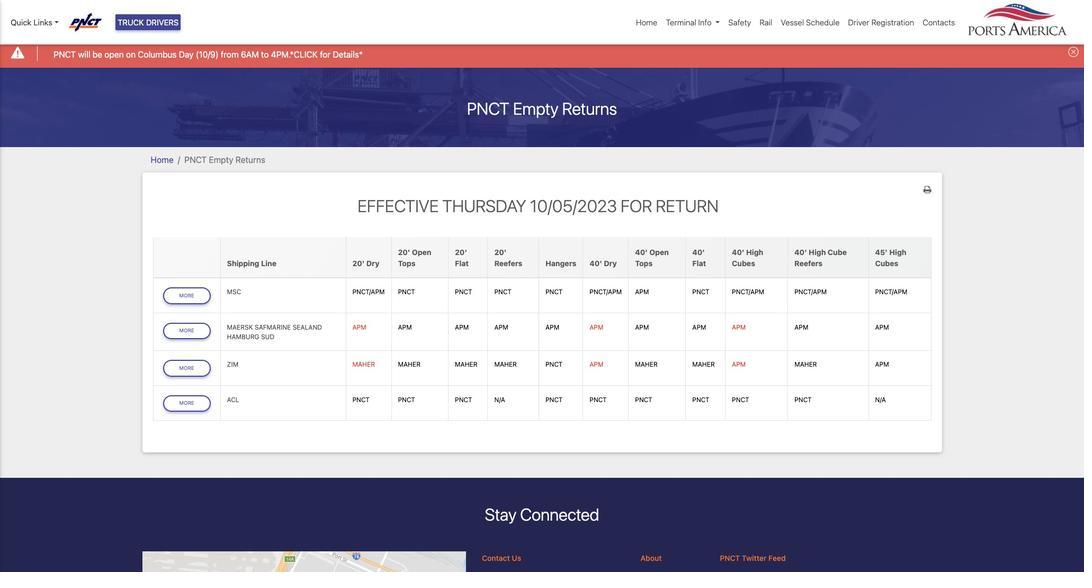 Task type: vqa. For each thing, say whether or not it's contained in the screenshot.


Task type: describe. For each thing, give the bounding box(es) containing it.
contacts link
[[919, 12, 960, 33]]

on
[[126, 50, 136, 59]]

cubes for 45'
[[876, 259, 899, 268]]

open
[[105, 50, 124, 59]]

20' for 20' open tops
[[398, 248, 410, 257]]

shipping line
[[227, 259, 277, 268]]

pnct will be open on columbus day (10/9) from 6am to 4pm.*click for details* alert
[[0, 39, 1085, 68]]

effective thursday 10/05/2023 for return
[[358, 196, 719, 216]]

2 pnct/apm from the left
[[590, 288, 622, 296]]

truck drivers link
[[116, 14, 181, 30]]

1 maher from the left
[[353, 361, 375, 369]]

feed
[[769, 554, 786, 563]]

more for msc
[[179, 293, 194, 299]]

us
[[512, 554, 521, 563]]

more for zim
[[179, 366, 194, 371]]

flat for 20' flat
[[455, 259, 469, 268]]

more button for maersk safmarine sealand hamburg sud
[[163, 323, 211, 340]]

home inside home link
[[636, 17, 658, 27]]

hangers
[[546, 259, 577, 268]]

40' flat
[[693, 248, 706, 268]]

print image
[[924, 185, 932, 194]]

open for 20' open tops
[[412, 248, 432, 257]]

maersk
[[227, 324, 253, 331]]

terminal info link
[[662, 12, 724, 33]]

day
[[179, 50, 194, 59]]

shipping
[[227, 259, 259, 268]]

cube
[[828, 248, 847, 257]]

4 pnct/apm from the left
[[795, 288, 827, 296]]

40' for 40' high cube reefers
[[795, 248, 807, 257]]

20' dry
[[353, 259, 380, 268]]

0 vertical spatial home link
[[632, 12, 662, 33]]

high for 40' high cube reefers
[[809, 248, 826, 257]]

truck
[[118, 17, 144, 27]]

more button for acl
[[163, 396, 211, 412]]

40' for 40' flat
[[693, 248, 705, 257]]

1 n/a from the left
[[495, 396, 505, 404]]

quick links link
[[11, 16, 59, 28]]

(10/9)
[[196, 50, 219, 59]]

5 maher from the left
[[635, 361, 658, 369]]

cubes for 40'
[[732, 259, 756, 268]]

from
[[221, 50, 239, 59]]

pnct will be open on columbus day (10/9) from 6am to 4pm.*click for details* link
[[54, 48, 363, 61]]

more button for zim
[[163, 360, 211, 377]]

hamburg
[[227, 333, 259, 341]]

dry for 20' dry
[[367, 259, 380, 268]]

pnct inside alert
[[54, 50, 76, 59]]

tops for 40'
[[635, 259, 653, 268]]

40' high cubes
[[732, 248, 764, 268]]

7 maher from the left
[[795, 361, 817, 369]]

vessel
[[781, 17, 804, 27]]

msc
[[227, 288, 241, 296]]

0 horizontal spatial pnct empty returns
[[184, 155, 265, 165]]

open for 40' open tops
[[650, 248, 669, 257]]

contact
[[482, 554, 510, 563]]

thursday
[[443, 196, 526, 216]]

vessel schedule
[[781, 17, 840, 27]]

quick links
[[11, 17, 52, 27]]

schedule
[[806, 17, 840, 27]]

sealand
[[293, 324, 322, 331]]

45'
[[876, 248, 888, 257]]

1 pnct/apm from the left
[[353, 288, 385, 296]]

safety
[[729, 17, 751, 27]]

20' for 20' dry
[[353, 259, 365, 268]]

terminal
[[666, 17, 697, 27]]

40' open tops
[[635, 248, 669, 268]]

rail link
[[756, 12, 777, 33]]

1 reefers from the left
[[495, 259, 523, 268]]



Task type: locate. For each thing, give the bounding box(es) containing it.
home
[[636, 17, 658, 27], [151, 155, 174, 165]]

reefers
[[495, 259, 523, 268], [795, 259, 823, 268]]

will
[[78, 50, 90, 59]]

high for 40' high cubes
[[747, 248, 764, 257]]

0 horizontal spatial reefers
[[495, 259, 523, 268]]

0 horizontal spatial n/a
[[495, 396, 505, 404]]

cubes down the 45'
[[876, 259, 899, 268]]

4 more from the top
[[179, 401, 194, 407]]

0 horizontal spatial returns
[[236, 155, 265, 165]]

stay
[[485, 505, 517, 525]]

40' left "cube"
[[795, 248, 807, 257]]

pnct/apm
[[353, 288, 385, 296], [590, 288, 622, 296], [732, 288, 765, 296], [795, 288, 827, 296], [876, 288, 908, 296]]

1 high from the left
[[747, 248, 764, 257]]

dry left 40' open tops
[[604, 259, 617, 268]]

20' flat
[[455, 248, 469, 268]]

1 flat from the left
[[455, 259, 469, 268]]

return
[[656, 196, 719, 216]]

2 n/a from the left
[[876, 396, 886, 404]]

flat left 20' reefers
[[455, 259, 469, 268]]

effective
[[358, 196, 439, 216]]

terminal info
[[666, 17, 712, 27]]

1 horizontal spatial cubes
[[876, 259, 899, 268]]

more button for msc
[[163, 288, 211, 305]]

tops inside "20' open tops"
[[398, 259, 416, 268]]

columbus
[[138, 50, 177, 59]]

1 vertical spatial home
[[151, 155, 174, 165]]

1 vertical spatial pnct empty returns
[[184, 155, 265, 165]]

1 horizontal spatial returns
[[562, 98, 617, 118]]

4 more button from the top
[[163, 396, 211, 412]]

pnct/apm down the 20' dry
[[353, 288, 385, 296]]

empty
[[513, 98, 559, 118], [209, 155, 233, 165]]

rail
[[760, 17, 773, 27]]

2 more from the top
[[179, 328, 194, 334]]

45' high cubes
[[876, 248, 907, 268]]

4pm.*click
[[271, 50, 318, 59]]

driver registration
[[848, 17, 915, 27]]

20'
[[398, 248, 410, 257], [455, 248, 467, 257], [495, 248, 507, 257], [353, 259, 365, 268]]

20' for 20' reefers
[[495, 248, 507, 257]]

open left 20' flat
[[412, 248, 432, 257]]

2 flat from the left
[[693, 259, 706, 268]]

1 horizontal spatial home link
[[632, 12, 662, 33]]

2 high from the left
[[809, 248, 826, 257]]

links
[[34, 17, 52, 27]]

contact us
[[482, 554, 521, 563]]

40' inside 40' open tops
[[635, 248, 648, 257]]

1 horizontal spatial tops
[[635, 259, 653, 268]]

1 cubes from the left
[[732, 259, 756, 268]]

about
[[641, 554, 662, 563]]

pnct will be open on columbus day (10/9) from 6am to 4pm.*click for details*
[[54, 50, 363, 59]]

40' right 40' open tops
[[693, 248, 705, 257]]

close image
[[1069, 47, 1079, 57]]

stay connected
[[485, 505, 599, 525]]

10/05/2023
[[530, 196, 617, 216]]

open
[[412, 248, 432, 257], [650, 248, 669, 257]]

40' for 40' high cubes
[[732, 248, 745, 257]]

1 horizontal spatial pnct empty returns
[[467, 98, 617, 118]]

20' for 20' flat
[[455, 248, 467, 257]]

be
[[93, 50, 102, 59]]

4 maher from the left
[[495, 361, 517, 369]]

high inside 40' high cubes
[[747, 248, 764, 257]]

0 horizontal spatial tops
[[398, 259, 416, 268]]

0 horizontal spatial open
[[412, 248, 432, 257]]

pnct/apm down 40' high cubes
[[732, 288, 765, 296]]

40' inside 40' high cubes
[[732, 248, 745, 257]]

0 horizontal spatial cubes
[[732, 259, 756, 268]]

2 open from the left
[[650, 248, 669, 257]]

40'
[[635, 248, 648, 257], [693, 248, 705, 257], [732, 248, 745, 257], [795, 248, 807, 257], [590, 259, 602, 268]]

more button
[[163, 288, 211, 305], [163, 323, 211, 340], [163, 360, 211, 377], [163, 396, 211, 412]]

3 high from the left
[[890, 248, 907, 257]]

1 horizontal spatial open
[[650, 248, 669, 257]]

20' inside 20' flat
[[455, 248, 467, 257]]

safety link
[[724, 12, 756, 33]]

safmarine
[[255, 324, 291, 331]]

for
[[621, 196, 652, 216]]

40' right 'hangers'
[[590, 259, 602, 268]]

connected
[[520, 505, 599, 525]]

1 more from the top
[[179, 293, 194, 299]]

2 more button from the top
[[163, 323, 211, 340]]

0 horizontal spatial home link
[[151, 155, 174, 165]]

1 horizontal spatial dry
[[604, 259, 617, 268]]

0 vertical spatial returns
[[562, 98, 617, 118]]

20' inside "20' open tops"
[[398, 248, 410, 257]]

reefers inside 40' high cube reefers
[[795, 259, 823, 268]]

2 dry from the left
[[604, 259, 617, 268]]

1 vertical spatial home link
[[151, 155, 174, 165]]

more
[[179, 293, 194, 299], [179, 328, 194, 334], [179, 366, 194, 371], [179, 401, 194, 407]]

1 more button from the top
[[163, 288, 211, 305]]

sud
[[261, 333, 275, 341]]

1 vertical spatial returns
[[236, 155, 265, 165]]

zim
[[227, 361, 239, 369]]

1 dry from the left
[[367, 259, 380, 268]]

1 horizontal spatial n/a
[[876, 396, 886, 404]]

1 open from the left
[[412, 248, 432, 257]]

cubes inside 45' high cubes
[[876, 259, 899, 268]]

40' down for
[[635, 248, 648, 257]]

pnct/apm down 45' high cubes
[[876, 288, 908, 296]]

40' for 40' open tops
[[635, 248, 648, 257]]

2 cubes from the left
[[876, 259, 899, 268]]

0 vertical spatial pnct empty returns
[[467, 98, 617, 118]]

open inside "20' open tops"
[[412, 248, 432, 257]]

cubes inside 40' high cubes
[[732, 259, 756, 268]]

n/a
[[495, 396, 505, 404], [876, 396, 886, 404]]

open inside 40' open tops
[[650, 248, 669, 257]]

2 maher from the left
[[398, 361, 421, 369]]

40' inside 40' flat
[[693, 248, 705, 257]]

pnct twitter feed
[[720, 554, 786, 563]]

2 tops from the left
[[635, 259, 653, 268]]

1 tops from the left
[[398, 259, 416, 268]]

driver
[[848, 17, 870, 27]]

flat for 40' flat
[[693, 259, 706, 268]]

high
[[747, 248, 764, 257], [809, 248, 826, 257], [890, 248, 907, 257]]

returns
[[562, 98, 617, 118], [236, 155, 265, 165]]

cubes right 40' flat
[[732, 259, 756, 268]]

quick
[[11, 17, 31, 27]]

dry left "20' open tops"
[[367, 259, 380, 268]]

line
[[261, 259, 277, 268]]

tops for 20'
[[398, 259, 416, 268]]

driver registration link
[[844, 12, 919, 33]]

info
[[699, 17, 712, 27]]

home link
[[632, 12, 662, 33], [151, 155, 174, 165]]

pnct/apm down '40' dry'
[[590, 288, 622, 296]]

6 maher from the left
[[693, 361, 715, 369]]

tops inside 40' open tops
[[635, 259, 653, 268]]

3 pnct/apm from the left
[[732, 288, 765, 296]]

1 horizontal spatial flat
[[693, 259, 706, 268]]

more for acl
[[179, 401, 194, 407]]

details*
[[333, 50, 363, 59]]

20' open tops
[[398, 248, 432, 268]]

pnct
[[54, 50, 76, 59], [467, 98, 510, 118], [184, 155, 207, 165], [398, 288, 415, 296], [455, 288, 472, 296], [495, 288, 512, 296], [546, 288, 563, 296], [693, 288, 710, 296], [546, 361, 563, 369], [353, 396, 370, 404], [398, 396, 415, 404], [455, 396, 472, 404], [546, 396, 563, 404], [590, 396, 607, 404], [635, 396, 653, 404], [693, 396, 710, 404], [732, 396, 749, 404], [795, 396, 812, 404], [720, 554, 740, 563]]

high for 45' high cubes
[[890, 248, 907, 257]]

1 vertical spatial empty
[[209, 155, 233, 165]]

flat
[[455, 259, 469, 268], [693, 259, 706, 268]]

3 more button from the top
[[163, 360, 211, 377]]

more for maersk safmarine sealand hamburg sud
[[179, 328, 194, 334]]

high inside 40' high cube reefers
[[809, 248, 826, 257]]

20' reefers
[[495, 248, 523, 268]]

tops right the 20' dry
[[398, 259, 416, 268]]

0 horizontal spatial high
[[747, 248, 764, 257]]

40' dry
[[590, 259, 617, 268]]

40' for 40' dry
[[590, 259, 602, 268]]

drivers
[[146, 17, 179, 27]]

0 horizontal spatial flat
[[455, 259, 469, 268]]

1 horizontal spatial high
[[809, 248, 826, 257]]

tops right '40' dry'
[[635, 259, 653, 268]]

maher
[[353, 361, 375, 369], [398, 361, 421, 369], [455, 361, 478, 369], [495, 361, 517, 369], [635, 361, 658, 369], [693, 361, 715, 369], [795, 361, 817, 369]]

maersk safmarine sealand hamburg sud
[[227, 324, 322, 341]]

cubes
[[732, 259, 756, 268], [876, 259, 899, 268]]

vessel schedule link
[[777, 12, 844, 33]]

0 horizontal spatial empty
[[209, 155, 233, 165]]

contacts
[[923, 17, 956, 27]]

pnct/apm down 40' high cube reefers
[[795, 288, 827, 296]]

pnct empty returns
[[467, 98, 617, 118], [184, 155, 265, 165]]

truck drivers
[[118, 17, 179, 27]]

40' inside 40' high cube reefers
[[795, 248, 807, 257]]

for
[[320, 50, 331, 59]]

1 horizontal spatial reefers
[[795, 259, 823, 268]]

3 maher from the left
[[455, 361, 478, 369]]

high inside 45' high cubes
[[890, 248, 907, 257]]

dry
[[367, 259, 380, 268], [604, 259, 617, 268]]

tops
[[398, 259, 416, 268], [635, 259, 653, 268]]

5 pnct/apm from the left
[[876, 288, 908, 296]]

dry for 40' dry
[[604, 259, 617, 268]]

40' right 40' flat
[[732, 248, 745, 257]]

apm
[[635, 288, 649, 296], [353, 324, 366, 331], [398, 324, 412, 331], [455, 324, 469, 331], [495, 324, 508, 331], [546, 324, 560, 331], [590, 324, 604, 331], [635, 324, 649, 331], [693, 324, 707, 331], [732, 324, 746, 331], [795, 324, 809, 331], [876, 324, 889, 331], [590, 361, 604, 369], [732, 361, 746, 369], [876, 361, 889, 369]]

0 vertical spatial empty
[[513, 98, 559, 118]]

2 horizontal spatial high
[[890, 248, 907, 257]]

40' high cube reefers
[[795, 248, 847, 268]]

registration
[[872, 17, 915, 27]]

twitter
[[742, 554, 767, 563]]

acl
[[227, 396, 239, 404]]

20' inside 20' reefers
[[495, 248, 507, 257]]

3 more from the top
[[179, 366, 194, 371]]

2 reefers from the left
[[795, 259, 823, 268]]

flat right 40' open tops
[[693, 259, 706, 268]]

6am
[[241, 50, 259, 59]]

1 horizontal spatial empty
[[513, 98, 559, 118]]

1 horizontal spatial home
[[636, 17, 658, 27]]

0 horizontal spatial dry
[[367, 259, 380, 268]]

0 horizontal spatial home
[[151, 155, 174, 165]]

to
[[261, 50, 269, 59]]

0 vertical spatial home
[[636, 17, 658, 27]]

open left 40' flat
[[650, 248, 669, 257]]



